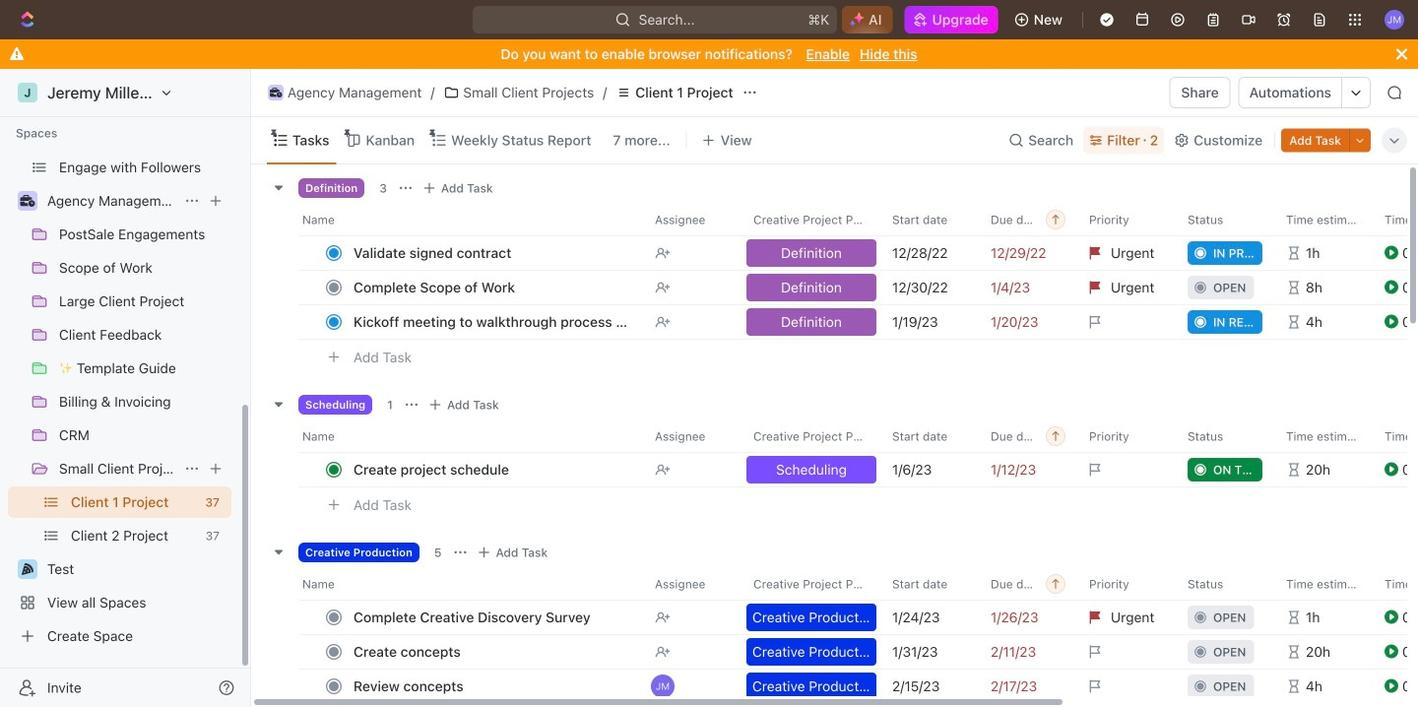 Task type: vqa. For each thing, say whether or not it's contained in the screenshot.
bottommost business time image
yes



Task type: locate. For each thing, give the bounding box(es) containing it.
1 vertical spatial business time image
[[20, 195, 35, 207]]

tree inside sidebar navigation
[[8, 0, 231, 652]]

business time image
[[270, 88, 282, 98], [20, 195, 35, 207]]

0 vertical spatial business time image
[[270, 88, 282, 98]]

tree
[[8, 0, 231, 652]]

jeremy miller's workspace, , element
[[18, 83, 37, 102]]



Task type: describe. For each thing, give the bounding box(es) containing it.
0 horizontal spatial business time image
[[20, 195, 35, 207]]

pizza slice image
[[22, 563, 33, 575]]

1 horizontal spatial business time image
[[270, 88, 282, 98]]

sidebar navigation
[[0, 0, 255, 707]]



